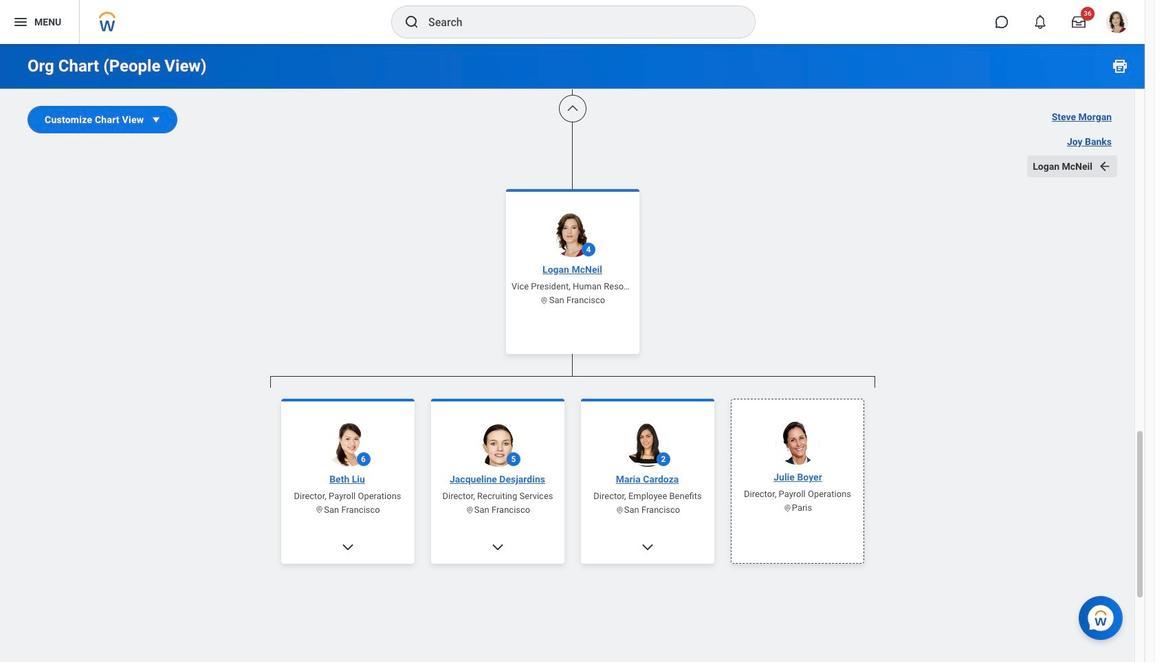 Task type: vqa. For each thing, say whether or not it's contained in the screenshot.
the Print Org Chart icon
yes



Task type: describe. For each thing, give the bounding box(es) containing it.
justify image
[[12, 14, 29, 30]]

2 horizontal spatial location image
[[783, 504, 792, 513]]

location image for 1st chevron down image from the left
[[315, 506, 324, 515]]

0 horizontal spatial location image
[[540, 296, 549, 305]]

3 chevron down image from the left
[[641, 540, 655, 554]]

notifications large image
[[1034, 15, 1048, 29]]

caret down image
[[149, 113, 163, 127]]

location image for 2nd chevron down image from right
[[465, 506, 474, 515]]

Search Workday  search field
[[429, 7, 727, 37]]

inbox large image
[[1073, 15, 1086, 29]]

search image
[[404, 14, 420, 30]]

print org chart image
[[1112, 58, 1129, 74]]



Task type: locate. For each thing, give the bounding box(es) containing it.
1 chevron down image from the left
[[341, 540, 355, 554]]

1 location image from the left
[[315, 506, 324, 515]]

location image
[[315, 506, 324, 515], [465, 506, 474, 515]]

chevron down image
[[341, 540, 355, 554], [491, 540, 505, 554], [641, 540, 655, 554]]

2 location image from the left
[[465, 506, 474, 515]]

2 chevron down image from the left
[[491, 540, 505, 554]]

main content
[[0, 0, 1145, 662]]

profile logan mcneil image
[[1107, 11, 1129, 36]]

chevron up image
[[566, 102, 580, 116]]

1 horizontal spatial chevron down image
[[491, 540, 505, 554]]

logan mcneil, logan mcneil, 4 direct reports element
[[270, 388, 875, 662]]

0 horizontal spatial chevron down image
[[341, 540, 355, 554]]

location image
[[540, 296, 549, 305], [783, 504, 792, 513], [615, 506, 624, 515]]

arrow left image
[[1099, 160, 1112, 173]]

2 horizontal spatial chevron down image
[[641, 540, 655, 554]]

1 horizontal spatial location image
[[465, 506, 474, 515]]

1 horizontal spatial location image
[[615, 506, 624, 515]]

0 horizontal spatial location image
[[315, 506, 324, 515]]



